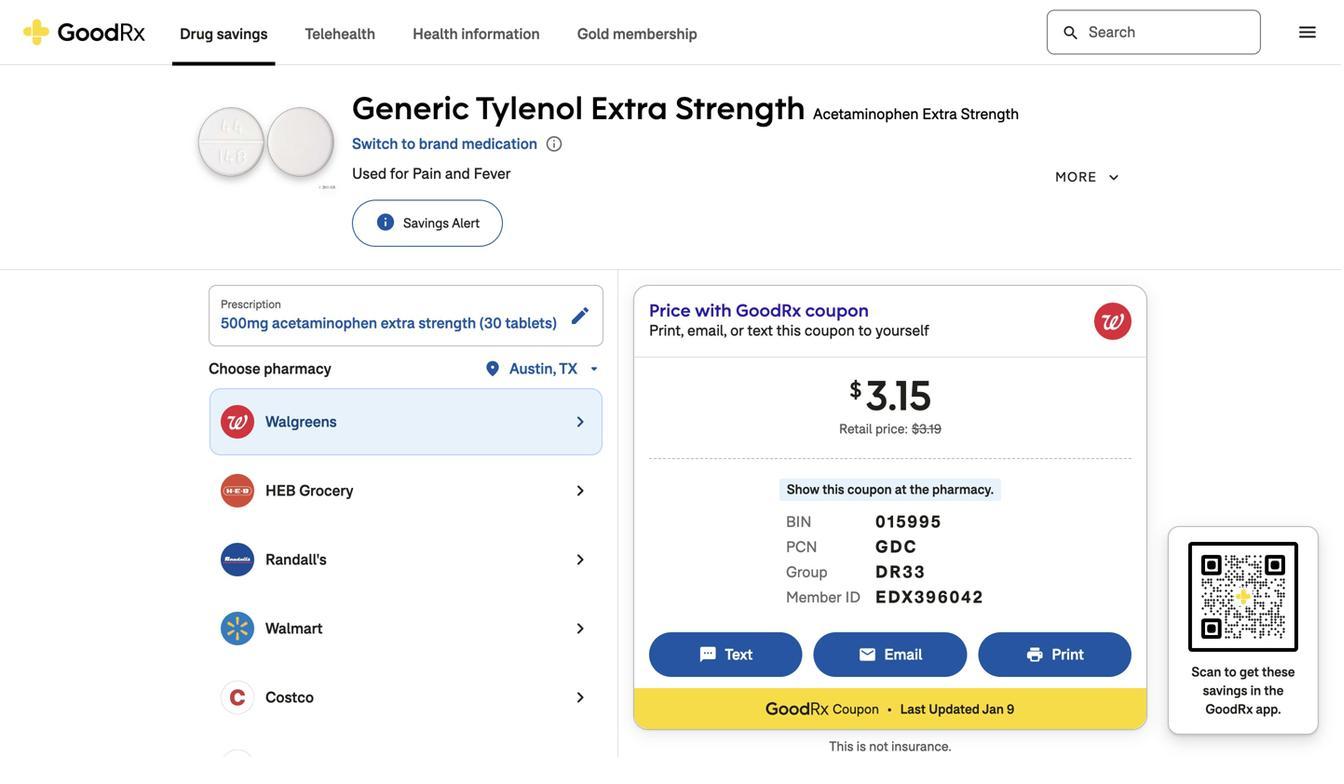 Task type: locate. For each thing, give the bounding box(es) containing it.
1 chevron_right from the top
[[569, 411, 592, 433]]

extra right acetaminophen
[[923, 104, 958, 124]]

chevron_right
[[569, 411, 592, 433], [569, 480, 592, 502], [569, 549, 592, 571], [569, 618, 592, 640], [569, 687, 592, 709]]

in
[[1251, 682, 1262, 700]]

location_on
[[484, 360, 502, 378]]

savings
[[403, 215, 449, 232]]

0 horizontal spatial strength
[[676, 88, 806, 128]]

jan
[[983, 701, 1004, 718]]

alert
[[452, 215, 480, 232]]

1 vertical spatial this
[[823, 481, 845, 498]]

this right the text
[[777, 321, 801, 341]]

Search text field
[[1047, 10, 1262, 55]]

price with goodrx coupon print, email, or text this coupon to yourself
[[649, 299, 930, 341]]

this inside price with goodrx coupon print, email, or text this coupon to yourself
[[777, 321, 801, 341]]

coupon left at
[[848, 481, 892, 498]]

1 vertical spatial goodrx
[[1206, 701, 1253, 718]]

500mg
[[221, 314, 269, 333]]

2 horizontal spatial to
[[1225, 664, 1237, 681]]

bin
[[786, 512, 812, 532]]

1 vertical spatial to
[[859, 321, 872, 341]]

1 horizontal spatial to
[[859, 321, 872, 341]]

not
[[870, 738, 889, 756]]

savings right drug
[[217, 24, 268, 44]]

0 vertical spatial this
[[777, 321, 801, 341]]

for
[[390, 164, 409, 184]]

tylenol extra strength content main content
[[0, 65, 1342, 757]]

used for pain and fever
[[352, 164, 511, 184]]

goodrx word mark logo image
[[767, 701, 829, 717]]

0 vertical spatial the
[[910, 481, 930, 498]]

search
[[1062, 24, 1081, 42]]

expand_more
[[1105, 168, 1124, 187]]

2 vertical spatial to
[[1225, 664, 1237, 681]]

email email
[[859, 645, 923, 665]]

info
[[375, 212, 396, 232]]

dr33
[[876, 561, 927, 583]]

0 horizontal spatial to
[[402, 134, 416, 154]]

text
[[748, 321, 773, 341]]

the inside the scan to get these savings in the goodrx app.
[[1265, 682, 1284, 700]]

dialog
[[0, 0, 1342, 757]]

goodrx inside price with goodrx coupon print, email, or text this coupon to yourself
[[736, 299, 801, 321]]

this right show
[[823, 481, 845, 498]]

1 vertical spatial savings
[[1203, 682, 1248, 700]]

to inside the scan to get these savings in the goodrx app.
[[1225, 664, 1237, 681]]

chevron_right for costco
[[569, 687, 592, 709]]

015995
[[876, 511, 943, 533]]

tablets)
[[505, 314, 557, 333]]

app.
[[1256, 701, 1282, 718]]

health information
[[413, 24, 540, 44]]

goodrx right with
[[736, 299, 801, 321]]

savings inside the scan to get these savings in the goodrx app.
[[1203, 682, 1248, 700]]

edx396042
[[876, 587, 985, 608]]

and
[[445, 164, 470, 184]]

randall's pharmacy logo image
[[221, 543, 254, 577]]

to left brand
[[402, 134, 416, 154]]

(30
[[480, 314, 502, 333]]

scan to get these savings in the goodrx app.
[[1192, 664, 1296, 718]]

$ up retail
[[850, 376, 862, 403]]

1 horizontal spatial savings
[[1203, 682, 1248, 700]]

the right in
[[1265, 682, 1284, 700]]

prescription 500mg acetaminophen extra strength (30 tablets)
[[221, 297, 557, 333]]

goodrx down in
[[1206, 701, 1253, 718]]

walgreens
[[266, 412, 337, 432]]

3.15
[[866, 368, 931, 422]]

extra inside generic tylenol extra strength acetaminophen extra strength
[[923, 104, 958, 124]]

gold
[[577, 24, 610, 44]]

0 vertical spatial goodrx
[[736, 299, 801, 321]]

email
[[859, 646, 877, 664]]

to inside 'button'
[[402, 134, 416, 154]]

strength
[[419, 314, 476, 333]]

costco
[[266, 688, 314, 708]]

heb grocery
[[266, 481, 354, 501]]

0 horizontal spatial savings
[[217, 24, 268, 44]]

the right at
[[910, 481, 930, 498]]

edit
[[569, 305, 592, 327]]

2 chevron_right from the top
[[569, 480, 592, 502]]

switch to brand medication
[[352, 134, 538, 154]]

these
[[1263, 664, 1296, 681]]

gold membership link
[[559, 0, 716, 66]]

acetaminophen
[[813, 104, 919, 124]]

1 vertical spatial $
[[912, 421, 920, 438]]

0 vertical spatial $
[[850, 376, 862, 403]]

0 horizontal spatial $
[[850, 376, 862, 403]]

5 chevron_right from the top
[[569, 687, 592, 709]]

$ 3.15 retail price : $ 3.19
[[840, 368, 942, 438]]

to left yourself
[[859, 321, 872, 341]]

gold membership
[[577, 24, 698, 44]]

print,
[[649, 321, 684, 341]]

goodrx
[[736, 299, 801, 321], [1206, 701, 1253, 718]]

coupon
[[806, 299, 869, 321], [805, 321, 855, 341], [848, 481, 892, 498]]

this
[[777, 321, 801, 341], [823, 481, 845, 498]]

costco pharmacy logo image
[[221, 681, 254, 715]]

savings down "scan"
[[1203, 682, 1248, 700]]

price
[[876, 421, 905, 438]]

goodrx inside the scan to get these savings in the goodrx app.
[[1206, 701, 1253, 718]]

1 horizontal spatial strength
[[961, 104, 1019, 124]]

to left "get"
[[1225, 664, 1237, 681]]

3 chevron_right from the top
[[569, 549, 592, 571]]

logo of walgreens image
[[1095, 303, 1132, 340]]

4 chevron_right from the top
[[569, 618, 592, 640]]

menu button
[[1288, 12, 1329, 53]]

tx
[[559, 359, 578, 379]]

chevron_right for walmart
[[569, 618, 592, 640]]

email
[[885, 645, 923, 665]]

price
[[649, 299, 691, 321]]

0 horizontal spatial the
[[910, 481, 930, 498]]

switch to brand medication button
[[352, 133, 538, 155]]

this
[[830, 738, 854, 756]]

1 vertical spatial the
[[1265, 682, 1284, 700]]

0 vertical spatial savings
[[217, 24, 268, 44]]

strength
[[676, 88, 806, 128], [961, 104, 1019, 124]]

1 horizontal spatial extra
[[923, 104, 958, 124]]

pain
[[413, 164, 442, 184]]

telehealth
[[305, 24, 376, 44]]

to
[[402, 134, 416, 154], [859, 321, 872, 341], [1225, 664, 1237, 681]]

brand
[[419, 134, 458, 154]]

0 horizontal spatial goodrx
[[736, 299, 801, 321]]

extra down gold membership
[[591, 88, 668, 128]]

textsms
[[699, 646, 718, 664]]

0 vertical spatial to
[[402, 134, 416, 154]]

$ right :
[[912, 421, 920, 438]]

savings
[[217, 24, 268, 44], [1203, 682, 1248, 700]]

pharmacy
[[264, 359, 331, 379]]

1 horizontal spatial goodrx
[[1206, 701, 1253, 718]]

membership
[[613, 24, 698, 44]]

1 horizontal spatial the
[[1265, 682, 1284, 700]]

at
[[895, 481, 907, 498]]

0 horizontal spatial this
[[777, 321, 801, 341]]

$
[[850, 376, 862, 403], [912, 421, 920, 438]]

community, a walgreens pharmacy pharmacy logo image
[[221, 750, 254, 757]]

randall's
[[266, 550, 327, 570]]



Task type: describe. For each thing, give the bounding box(es) containing it.
medication
[[462, 134, 538, 154]]

to inside price with goodrx coupon print, email, or text this coupon to yourself
[[859, 321, 872, 341]]

:
[[905, 421, 908, 438]]

drug
[[180, 24, 213, 44]]

·
[[887, 696, 893, 722]]

tylenol
[[476, 88, 583, 128]]

acetaminophen extra strength coupon - acetaminophen extra strength 500mg tablet image
[[196, 91, 337, 190]]

9
[[1007, 701, 1015, 718]]

more expand_more
[[1056, 168, 1124, 187]]

generic
[[352, 88, 469, 128]]

coupon · last updated jan 9
[[833, 696, 1015, 722]]

get
[[1240, 664, 1260, 681]]

coupon left yourself
[[806, 299, 869, 321]]

heb
[[266, 481, 296, 501]]

retail
[[840, 421, 873, 438]]

telehealth link
[[286, 0, 394, 66]]

walgreens pharmacy logo image
[[221, 405, 254, 439]]

heb grocery pharmacy logo image
[[221, 474, 254, 508]]

textsms text
[[699, 645, 753, 665]]

prescription
[[221, 297, 281, 312]]

information
[[462, 24, 540, 44]]

arrow_drop_down
[[585, 360, 604, 378]]

menu
[[1297, 21, 1319, 43]]

the inside tylenol extra strength content 'main content'
[[910, 481, 930, 498]]

with
[[695, 299, 732, 321]]

location_on austin, tx arrow_drop_down
[[484, 359, 604, 379]]

grocery
[[299, 481, 354, 501]]

id
[[846, 588, 861, 607]]

switch
[[352, 134, 398, 154]]

pcn
[[786, 538, 818, 557]]

text
[[725, 645, 753, 665]]

info savings alert
[[375, 212, 480, 232]]

this is not insurance.
[[830, 738, 952, 756]]

choose pharmacy
[[209, 359, 331, 379]]

show this coupon at the pharmacy.
[[787, 481, 994, 498]]

print
[[1052, 645, 1085, 665]]

scan
[[1192, 664, 1222, 681]]

1 horizontal spatial this
[[823, 481, 845, 498]]

coupon right the text
[[805, 321, 855, 341]]

3.19
[[920, 421, 942, 438]]

health information link
[[394, 0, 559, 66]]

strength inside generic tylenol extra strength acetaminophen extra strength
[[961, 104, 1019, 124]]

drug savings link
[[161, 0, 286, 66]]

drug savings
[[180, 24, 268, 44]]

group
[[786, 563, 828, 582]]

yourself
[[876, 321, 930, 341]]

print print
[[1026, 645, 1085, 665]]

email,
[[688, 321, 727, 341]]

show
[[787, 481, 820, 498]]

to for switch
[[402, 134, 416, 154]]

chevron_right for randall's
[[569, 549, 592, 571]]

generic tylenol extra strength acetaminophen extra strength
[[352, 88, 1019, 128]]

extra
[[381, 314, 415, 333]]

updated
[[929, 701, 980, 718]]

walmart
[[266, 619, 323, 639]]

print
[[1026, 646, 1045, 664]]

to for scan
[[1225, 664, 1237, 681]]

member id
[[786, 588, 861, 607]]

choose
[[209, 359, 260, 379]]

member
[[786, 588, 842, 607]]

search search field
[[1047, 10, 1262, 55]]

drug info region
[[352, 88, 1146, 247]]

0 horizontal spatial extra
[[591, 88, 668, 128]]

acetaminophen
[[272, 314, 377, 333]]

is
[[857, 738, 866, 756]]

gdc
[[876, 536, 918, 558]]

coupon
[[833, 701, 879, 718]]

1 horizontal spatial $
[[912, 421, 920, 438]]

or
[[731, 321, 744, 341]]

walmart pharmacy logo image
[[221, 612, 254, 646]]

goodrx yellow cross logo image
[[22, 19, 146, 45]]

chevron_right for heb grocery
[[569, 480, 592, 502]]

last
[[901, 701, 926, 718]]

health
[[413, 24, 458, 44]]

pharmacy.
[[933, 481, 994, 498]]

chevron_right for walgreens
[[569, 411, 592, 433]]

used
[[352, 164, 387, 184]]



Task type: vqa. For each thing, say whether or not it's contained in the screenshot.
kidney
no



